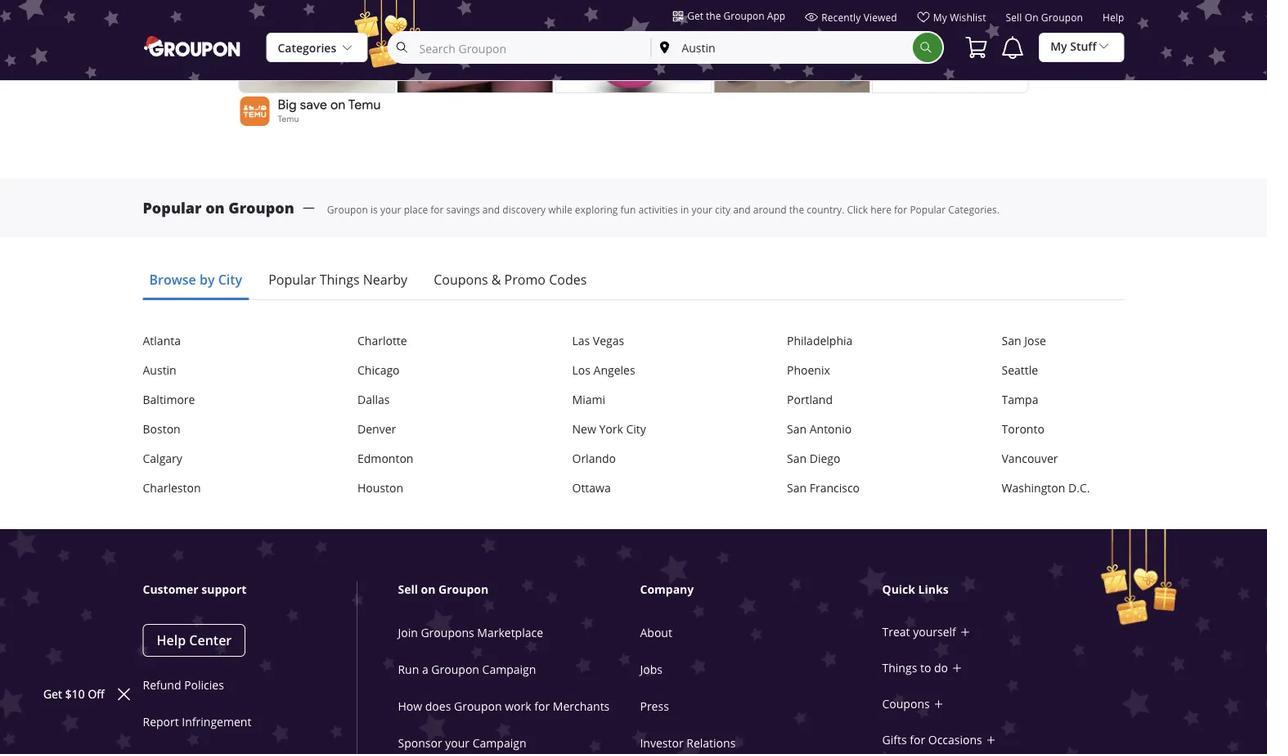 Task type: vqa. For each thing, say whether or not it's contained in the screenshot.
the relations
yes



Task type: describe. For each thing, give the bounding box(es) containing it.
Austin search field
[[652, 33, 914, 62]]

2 and from the left
[[734, 203, 751, 216]]

a
[[422, 662, 429, 677]]

merchants
[[553, 699, 610, 714]]

links
[[919, 582, 949, 598]]

charleston link
[[143, 481, 266, 497]]

advertisement region
[[237, 0, 1031, 129]]

app
[[768, 9, 786, 22]]

work
[[505, 699, 532, 714]]

charlotte link
[[358, 333, 480, 350]]

0 vertical spatial campaign
[[483, 662, 536, 677]]

get
[[688, 9, 704, 22]]

treat
[[883, 625, 911, 640]]

edmonton
[[358, 452, 414, 467]]

san diego
[[787, 452, 841, 467]]

coupons & promo codes
[[434, 271, 587, 289]]

calgary link
[[143, 451, 266, 467]]

customer
[[143, 582, 199, 598]]

support
[[202, 582, 247, 598]]

2 horizontal spatial your
[[692, 203, 713, 216]]

how does groupon work for merchants
[[398, 699, 610, 714]]

how
[[398, 699, 422, 714]]

savings
[[447, 203, 480, 216]]

do
[[935, 661, 949, 676]]

how does groupon work for merchants link
[[398, 699, 610, 714]]

las vegas link
[[572, 333, 695, 350]]

san antonio
[[787, 422, 852, 437]]

san jose link
[[1002, 333, 1125, 350]]

chicago
[[358, 363, 400, 378]]

help link
[[1103, 11, 1125, 30]]

orlando link
[[572, 451, 695, 467]]

around
[[754, 203, 787, 216]]

popular on groupon heading
[[143, 198, 294, 218]]

categories
[[278, 41, 337, 56]]

1 vertical spatial campaign
[[473, 736, 527, 751]]

my wishlist
[[934, 11, 987, 24]]

refund
[[143, 678, 181, 693]]

quick links heading
[[883, 582, 1128, 598]]

search image
[[920, 41, 933, 54]]

sell on groupon for sell on groupon link
[[1006, 11, 1084, 24]]

about link
[[640, 625, 673, 641]]

press link
[[640, 699, 669, 714]]

treat yourself
[[883, 625, 957, 640]]

my for my stuff
[[1051, 39, 1068, 54]]

nearby
[[363, 271, 408, 289]]

san for san antonio
[[787, 422, 807, 437]]

report infringement link
[[143, 715, 252, 730]]

sell on groupon link
[[1006, 11, 1084, 30]]

1 and from the left
[[483, 203, 500, 216]]

help center link
[[143, 625, 246, 657]]

jobs link
[[640, 662, 663, 677]]

coupons for coupons
[[883, 697, 930, 712]]

gifts
[[883, 733, 907, 748]]

phoenix
[[787, 363, 831, 378]]

sponsor your campaign
[[398, 736, 527, 751]]

houston
[[358, 481, 404, 496]]

for right gifts
[[910, 733, 926, 748]]

refund policies
[[143, 678, 224, 693]]

activities
[[639, 203, 678, 216]]

groupon is your place for savings and discovery while exploring fun activities in your city and around the country. click here for popular categories.
[[327, 203, 1000, 216]]

my for my wishlist
[[934, 11, 948, 24]]

center
[[189, 632, 232, 650]]

seattle
[[1002, 363, 1039, 378]]

viewed
[[864, 11, 898, 24]]

jobs
[[640, 662, 663, 677]]

jose
[[1025, 334, 1047, 349]]

dallas link
[[358, 392, 480, 409]]

san jose
[[1002, 334, 1047, 349]]

2 horizontal spatial popular
[[910, 203, 946, 216]]

1 horizontal spatial your
[[445, 736, 470, 751]]

the inside button
[[706, 9, 721, 22]]

new
[[572, 422, 596, 437]]

denver
[[358, 422, 396, 437]]

city
[[715, 203, 731, 216]]

join groupons marketplace
[[398, 625, 543, 641]]

popular on groupon
[[143, 198, 294, 218]]

my wishlist link
[[917, 11, 987, 30]]

help for 'help' link
[[1103, 11, 1125, 24]]

baltimore
[[143, 393, 195, 408]]

new york city
[[572, 422, 646, 437]]

categories.
[[949, 203, 1000, 216]]

help center
[[157, 632, 232, 650]]

atlanta
[[143, 334, 181, 349]]

new york city link
[[572, 422, 695, 438]]

groupon for sell on groupon link
[[1042, 11, 1084, 24]]

report
[[143, 715, 179, 730]]

groupon for popular on groupon heading
[[229, 198, 294, 218]]

diego
[[810, 452, 841, 467]]

0 horizontal spatial your
[[381, 203, 401, 216]]



Task type: locate. For each thing, give the bounding box(es) containing it.
to
[[921, 661, 932, 676]]

the right around
[[790, 203, 805, 216]]

san down san diego
[[787, 481, 807, 496]]

quick
[[883, 582, 916, 598]]

san for san diego
[[787, 452, 807, 467]]

on up by on the left of the page
[[206, 198, 225, 218]]

0 horizontal spatial and
[[483, 203, 500, 216]]

1 horizontal spatial the
[[790, 203, 805, 216]]

0 horizontal spatial the
[[706, 9, 721, 22]]

on
[[1025, 11, 1039, 24], [206, 198, 225, 218], [421, 582, 436, 598]]

2 horizontal spatial on
[[1025, 11, 1039, 24]]

vancouver link
[[1002, 451, 1125, 467]]

0 vertical spatial things
[[320, 271, 360, 289]]

popular for popular things nearby
[[269, 271, 316, 289]]

while
[[549, 203, 573, 216]]

1 vertical spatial sell on groupon
[[398, 582, 489, 598]]

washington d.c.
[[1002, 481, 1090, 496]]

houston link
[[358, 481, 480, 497]]

san left diego
[[787, 452, 807, 467]]

stuff
[[1071, 39, 1097, 54]]

1 horizontal spatial sell on groupon
[[1006, 11, 1084, 24]]

sell on groupon up my stuff
[[1006, 11, 1084, 24]]

antonio
[[810, 422, 852, 437]]

0 vertical spatial coupons
[[434, 271, 488, 289]]

investor relations
[[640, 736, 736, 751]]

help
[[1103, 11, 1125, 24], [157, 632, 186, 650]]

los angeles
[[572, 363, 636, 378]]

sell for sell on groupon link
[[1006, 11, 1023, 24]]

sell for sell on groupon heading on the bottom of the page
[[398, 582, 418, 598]]

sponsor
[[398, 736, 442, 751]]

san
[[1002, 334, 1022, 349], [787, 422, 807, 437], [787, 452, 807, 467], [787, 481, 807, 496]]

on for sell on groupon link
[[1025, 11, 1039, 24]]

yourself
[[913, 625, 957, 640]]

run
[[398, 662, 419, 677]]

miami
[[572, 393, 606, 408]]

about
[[640, 625, 673, 641]]

campaign down marketplace
[[483, 662, 536, 677]]

ottawa
[[572, 481, 611, 496]]

1 vertical spatial on
[[206, 198, 225, 218]]

for
[[431, 203, 444, 216], [895, 203, 908, 216], [535, 699, 550, 714], [910, 733, 926, 748]]

sell up notifications inbox icon at the right top
[[1006, 11, 1023, 24]]

groupon for run a groupon campaign link
[[432, 662, 480, 677]]

edmonton link
[[358, 451, 480, 467]]

join
[[398, 625, 418, 641]]

0 horizontal spatial popular
[[143, 198, 202, 218]]

run a groupon campaign
[[398, 662, 536, 677]]

on up groupons
[[421, 582, 436, 598]]

Search Groupon search field
[[388, 31, 945, 64], [389, 33, 651, 62]]

is
[[371, 203, 378, 216]]

1 horizontal spatial sell
[[1006, 11, 1023, 24]]

your right the sponsor
[[445, 736, 470, 751]]

city right york
[[626, 422, 646, 437]]

investor relations link
[[640, 736, 736, 751]]

tampa link
[[1002, 392, 1125, 409]]

sell on groupon inside sell on groupon heading
[[398, 582, 489, 598]]

1 horizontal spatial city
[[626, 422, 646, 437]]

chicago link
[[358, 363, 480, 379]]

my inside 'button'
[[1051, 39, 1068, 54]]

groupon for the how does groupon work for merchants 'link'
[[454, 699, 502, 714]]

company heading
[[640, 582, 886, 598]]

help for help center
[[157, 632, 186, 650]]

and
[[483, 203, 500, 216], [734, 203, 751, 216]]

my left stuff
[[1051, 39, 1068, 54]]

campaign down the how does groupon work for merchants 'link'
[[473, 736, 527, 751]]

fun
[[621, 203, 636, 216]]

browse by city
[[149, 271, 242, 289]]

1 horizontal spatial my
[[1051, 39, 1068, 54]]

los angeles link
[[572, 363, 695, 379]]

things left nearby
[[320, 271, 360, 289]]

san diego link
[[787, 451, 910, 467]]

0 horizontal spatial sell on groupon
[[398, 582, 489, 598]]

investor
[[640, 736, 684, 751]]

for right the 'work'
[[535, 699, 550, 714]]

orlando
[[572, 452, 616, 467]]

city right by on the left of the page
[[218, 271, 242, 289]]

1 vertical spatial things
[[883, 661, 918, 676]]

by
[[200, 271, 215, 289]]

calgary
[[143, 452, 182, 467]]

washington
[[1002, 481, 1066, 496]]

your right the in
[[692, 203, 713, 216]]

city for new york city
[[626, 422, 646, 437]]

york
[[599, 422, 623, 437]]

groupons
[[421, 625, 474, 641]]

1 horizontal spatial on
[[421, 582, 436, 598]]

san for san jose
[[1002, 334, 1022, 349]]

0 vertical spatial sell
[[1006, 11, 1023, 24]]

run a groupon campaign link
[[398, 662, 536, 677]]

boston
[[143, 422, 181, 437]]

austin
[[143, 363, 177, 378]]

notifications inbox image
[[1000, 34, 1026, 61]]

codes
[[549, 271, 587, 289]]

2 vertical spatial on
[[421, 582, 436, 598]]

the right get
[[706, 9, 721, 22]]

0 horizontal spatial my
[[934, 11, 948, 24]]

sell on groupon for sell on groupon heading on the bottom of the page
[[398, 582, 489, 598]]

popular for popular on groupon
[[143, 198, 202, 218]]

1 horizontal spatial help
[[1103, 11, 1125, 24]]

0 vertical spatial help
[[1103, 11, 1125, 24]]

0 vertical spatial on
[[1025, 11, 1039, 24]]

1 horizontal spatial things
[[883, 661, 918, 676]]

sell up join
[[398, 582, 418, 598]]

san left "jose" on the right top of the page
[[1002, 334, 1022, 349]]

1 vertical spatial coupons
[[883, 697, 930, 712]]

charleston
[[143, 481, 201, 496]]

groupon for sell on groupon heading on the bottom of the page
[[439, 582, 489, 598]]

francisco
[[810, 481, 860, 496]]

and right city
[[734, 203, 751, 216]]

things
[[320, 271, 360, 289], [883, 661, 918, 676]]

my left wishlist
[[934, 11, 948, 24]]

toronto
[[1002, 422, 1045, 437]]

my stuff button
[[1040, 32, 1125, 62]]

for right the place
[[431, 203, 444, 216]]

sell
[[1006, 11, 1023, 24], [398, 582, 418, 598]]

groupon inside heading
[[439, 582, 489, 598]]

0 horizontal spatial on
[[206, 198, 225, 218]]

sell on groupon up groupons
[[398, 582, 489, 598]]

for right here
[[895, 203, 908, 216]]

coupons left &
[[434, 271, 488, 289]]

coupons down things to do
[[883, 697, 930, 712]]

coupons for coupons & promo codes
[[434, 271, 488, 289]]

1 vertical spatial the
[[790, 203, 805, 216]]

boston link
[[143, 422, 266, 438]]

1 vertical spatial help
[[157, 632, 186, 650]]

get the groupon app button
[[673, 8, 786, 23]]

0 horizontal spatial sell
[[398, 582, 418, 598]]

1 horizontal spatial popular
[[269, 271, 316, 289]]

my stuff
[[1051, 39, 1097, 54]]

your right is
[[381, 203, 401, 216]]

0 vertical spatial sell on groupon
[[1006, 11, 1084, 24]]

and right savings
[[483, 203, 500, 216]]

0 vertical spatial my
[[934, 11, 948, 24]]

help up my stuff 'button'
[[1103, 11, 1125, 24]]

san down the portland
[[787, 422, 807, 437]]

help left center
[[157, 632, 186, 650]]

san inside 'link'
[[787, 481, 807, 496]]

get the groupon app
[[688, 9, 786, 22]]

1 horizontal spatial coupons
[[883, 697, 930, 712]]

las vegas
[[572, 334, 625, 349]]

1 vertical spatial my
[[1051, 39, 1068, 54]]

on inside sell on groupon heading
[[421, 582, 436, 598]]

angeles
[[594, 363, 636, 378]]

miami link
[[572, 392, 695, 409]]

0 vertical spatial city
[[218, 271, 242, 289]]

recently viewed link
[[805, 11, 898, 30]]

refund policies link
[[143, 678, 224, 693]]

ottawa link
[[572, 481, 695, 497]]

categories button
[[266, 33, 368, 63]]

report infringement
[[143, 715, 252, 730]]

things left to
[[883, 661, 918, 676]]

0 vertical spatial the
[[706, 9, 721, 22]]

on for sell on groupon heading on the bottom of the page
[[421, 582, 436, 598]]

1 horizontal spatial and
[[734, 203, 751, 216]]

groupon image
[[143, 35, 243, 58]]

coupons
[[434, 271, 488, 289], [883, 697, 930, 712]]

customer support heading
[[143, 582, 357, 598]]

the
[[706, 9, 721, 22], [790, 203, 805, 216]]

marketplace
[[477, 625, 543, 641]]

quick links
[[883, 582, 949, 598]]

groupon inside button
[[724, 9, 765, 22]]

0 horizontal spatial coupons
[[434, 271, 488, 289]]

city for browse by city
[[218, 271, 242, 289]]

1 vertical spatial city
[[626, 422, 646, 437]]

vancouver
[[1002, 452, 1059, 467]]

1 vertical spatial sell
[[398, 582, 418, 598]]

baltimore link
[[143, 392, 266, 409]]

&
[[492, 271, 501, 289]]

promo
[[505, 271, 546, 289]]

discovery
[[503, 203, 546, 216]]

on inside sell on groupon link
[[1025, 11, 1039, 24]]

sell on groupon
[[1006, 11, 1084, 24], [398, 582, 489, 598]]

0 horizontal spatial things
[[320, 271, 360, 289]]

sell inside heading
[[398, 582, 418, 598]]

search element
[[914, 33, 943, 62]]

san for san francisco
[[787, 481, 807, 496]]

0 horizontal spatial city
[[218, 271, 242, 289]]

atlanta link
[[143, 333, 266, 350]]

exploring
[[575, 203, 618, 216]]

0 horizontal spatial help
[[157, 632, 186, 650]]

on up notifications inbox icon at the right top
[[1025, 11, 1039, 24]]

sponsor your campaign link
[[398, 736, 527, 751]]

sell on groupon heading
[[398, 582, 644, 598]]

on for popular on groupon heading
[[206, 198, 225, 218]]

infringement
[[182, 715, 252, 730]]



